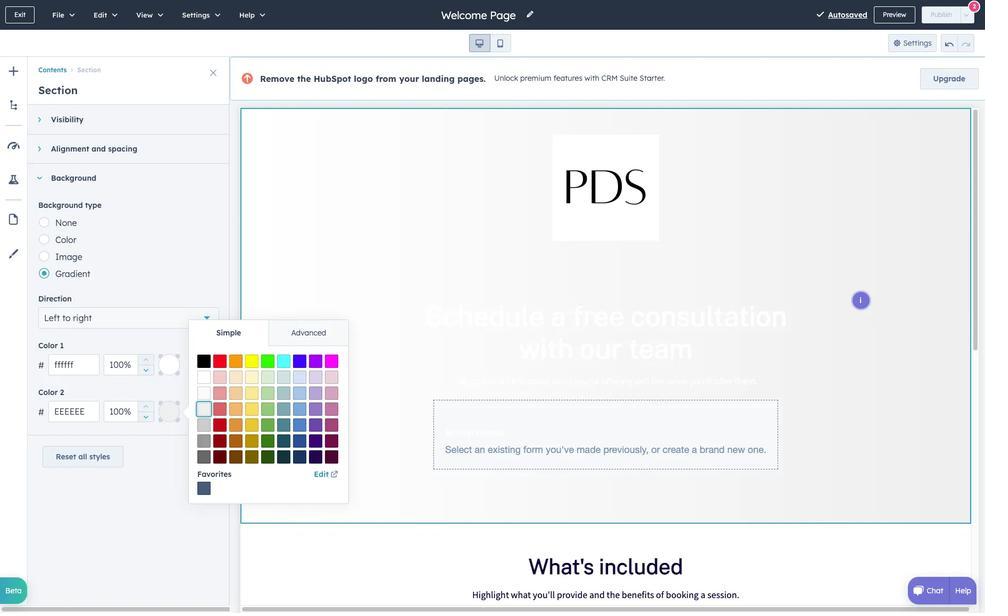 Task type: vqa. For each thing, say whether or not it's contained in the screenshot.
the Your Preferences Element
no



Task type: describe. For each thing, give the bounding box(es) containing it.
#b45f06, 100 opacity image
[[229, 435, 243, 448]]

caret image for background
[[36, 177, 43, 180]]

color for color 2
[[38, 388, 58, 397]]

#d5a6bd, 100 opacity image
[[325, 387, 338, 400]]

crm
[[601, 74, 618, 83]]

advanced link
[[268, 320, 348, 346]]

alignment and spacing
[[51, 144, 137, 154]]

#9a00ff, 100 opacity image
[[309, 355, 322, 368]]

0 horizontal spatial settings
[[182, 11, 210, 19]]

#425b76, 100 opacity image
[[197, 482, 211, 495]]

caret image for visibility
[[38, 117, 41, 123]]

upgrade
[[933, 74, 966, 84]]

reset all styles button
[[43, 446, 123, 468]]

#eeeeee, 100 opacity image
[[197, 403, 211, 416]]

visibility
[[51, 115, 84, 124]]

#bf9002, 100 opacity image
[[245, 435, 259, 448]]

#f1c233, 100 opacity image
[[245, 419, 259, 432]]

#cfe2f3, 100 opacity image
[[293, 371, 306, 384]]

type
[[85, 201, 102, 210]]

#ff0201, 100 opacity image
[[213, 355, 227, 368]]

#e06666, 100 opacity image
[[213, 403, 227, 416]]

reset
[[56, 452, 76, 462]]

suite
[[620, 74, 638, 83]]

#d9ead3, 100 opacity image
[[261, 371, 274, 384]]

publish
[[931, 11, 952, 19]]

1
[[60, 341, 64, 351]]

to
[[62, 313, 71, 323]]

chat
[[927, 586, 944, 596]]

alignment and spacing button
[[28, 135, 219, 163]]

section button
[[67, 66, 101, 74]]

visibility button
[[28, 105, 219, 134]]

#741b47, 100 opacity image
[[325, 435, 338, 448]]

features
[[554, 74, 583, 83]]

#073763, 100 opacity image
[[293, 451, 306, 464]]

#0c5394, 100 opacity image
[[293, 435, 306, 448]]

#93c47d, 100 opacity image
[[261, 403, 274, 416]]

#f6b26b, 100 opacity image
[[229, 403, 243, 416]]

alignment
[[51, 144, 89, 154]]

preview
[[883, 11, 906, 19]]

#a2c4c9, 100 opacity image
[[277, 387, 290, 400]]

none
[[55, 218, 77, 228]]

autosaved
[[828, 10, 868, 20]]

#b6d7a8, 100 opacity image
[[261, 387, 274, 400]]

0 vertical spatial section
[[77, 66, 101, 74]]

opacity input text field for 2
[[104, 401, 154, 422]]

#e69138, 100 opacity image
[[229, 419, 243, 432]]

autosaved button
[[828, 9, 868, 21]]

#c27ba0, 100 opacity image
[[325, 403, 338, 416]]

and
[[92, 144, 106, 154]]

#0600ff, 100 opacity image
[[293, 355, 306, 368]]

beta
[[5, 586, 22, 596]]

navigation containing contents
[[28, 57, 230, 76]]

publish group
[[922, 6, 975, 23]]

caret image
[[38, 146, 41, 152]]

#fff2cc, 100 opacity image
[[245, 371, 259, 384]]

#20124d, 100 opacity image
[[309, 451, 322, 464]]

file button
[[41, 0, 82, 30]]

logo
[[354, 73, 373, 84]]

1 vertical spatial help
[[955, 586, 971, 596]]

advanced
[[291, 328, 326, 338]]

starter.
[[640, 74, 665, 83]]

with
[[585, 74, 599, 83]]

all
[[78, 452, 87, 462]]

view button
[[125, 0, 171, 30]]

#cc0201, 100 opacity image
[[213, 419, 227, 432]]

background button
[[28, 164, 219, 193]]

unlock premium features with crm suite starter.
[[494, 74, 665, 83]]

#000000, 100 opacity image
[[197, 355, 211, 368]]

edit inside tab panel
[[314, 470, 329, 479]]

#990100, 100 opacity image
[[213, 435, 227, 448]]

color 2
[[38, 388, 64, 397]]

#d0e0e3, 100 opacity image
[[277, 371, 290, 384]]

#ffe599, 100 opacity image
[[245, 387, 259, 400]]

#999999, 100 opacity image
[[197, 435, 211, 448]]

#783f04, 100 opacity image
[[229, 451, 243, 464]]

#d9d2e9, 100 opacity image
[[309, 371, 322, 384]]

1 horizontal spatial 2
[[973, 2, 976, 10]]

view
[[136, 11, 153, 19]]

#7f6001, 100 opacity image
[[245, 451, 259, 464]]

right
[[73, 313, 92, 323]]

0 horizontal spatial 2
[[60, 388, 64, 397]]

#ffd966, 100 opacity image
[[245, 403, 259, 416]]



Task type: locate. For each thing, give the bounding box(es) containing it.
#0c343d, 100 opacity image
[[277, 451, 290, 464]]

opacity input text field for 1
[[104, 354, 154, 376]]

1 vertical spatial settings
[[903, 38, 932, 48]]

help
[[239, 11, 255, 19], [955, 586, 971, 596]]

0 vertical spatial 2
[[973, 2, 976, 10]]

#ffff04, 100 opacity image
[[245, 355, 259, 368]]

0 vertical spatial #
[[38, 360, 44, 371]]

0 vertical spatial background
[[51, 173, 96, 183]]

settings down preview button
[[903, 38, 932, 48]]

#69a84f, 100 opacity image
[[261, 419, 274, 432]]

#666666, 100 opacity image
[[197, 451, 211, 464]]

close image
[[210, 70, 217, 76]]

color
[[55, 235, 76, 245], [38, 341, 58, 351], [38, 388, 58, 397]]

edit
[[94, 11, 107, 19], [314, 470, 329, 479]]

0 vertical spatial color
[[55, 235, 76, 245]]

0 horizontal spatial settings button
[[171, 0, 228, 30]]

tab panel containing favorites
[[189, 346, 348, 504]]

edit link
[[314, 468, 340, 481]]

upgrade link
[[920, 68, 979, 89]]

caret image inside background dropdown button
[[36, 177, 43, 180]]

edit inside button
[[94, 11, 107, 19]]

left to right
[[44, 313, 92, 323]]

your
[[399, 73, 419, 84]]

color left 1
[[38, 341, 58, 351]]

landing
[[422, 73, 455, 84]]

#351c75, 100 opacity image
[[309, 435, 322, 448]]

#b4a7d6, 100 opacity image
[[309, 387, 322, 400]]

#a64d79, 100 opacity image
[[325, 419, 338, 432]]

#37761d, 100 opacity image
[[261, 435, 274, 448]]

#ff9902, 100 opacity image
[[229, 355, 243, 368]]

hubspot
[[314, 73, 351, 84]]

#660000, 100 opacity image
[[213, 451, 227, 464]]

background for background type
[[38, 201, 83, 210]]

spacing
[[108, 144, 137, 154]]

background inside background dropdown button
[[51, 173, 96, 183]]

1 horizontal spatial edit
[[314, 470, 329, 479]]

background up 'none'
[[38, 201, 83, 210]]

edit down #20124d, 100 opacity image
[[314, 470, 329, 479]]

1 vertical spatial settings button
[[888, 34, 937, 52]]

color down color 1
[[38, 388, 58, 397]]

1 vertical spatial opacity input text field
[[104, 401, 154, 422]]

file
[[52, 11, 64, 19]]

from
[[376, 73, 396, 84]]

#
[[38, 360, 44, 371], [38, 407, 44, 418]]

#8e7cc3, 100 opacity image
[[309, 403, 322, 416]]

contents
[[38, 66, 67, 74]]

color 1
[[38, 341, 64, 351]]

help inside help button
[[239, 11, 255, 19]]

# for color 2
[[38, 407, 44, 418]]

color for color
[[55, 235, 76, 245]]

#ead1dc, 100 opacity image
[[325, 371, 338, 384]]

favorites
[[197, 470, 232, 479]]

background up background type
[[51, 173, 96, 183]]

# for color 1
[[38, 360, 44, 371]]

#fafafa, 100 opacity image
[[197, 387, 211, 400]]

premium
[[520, 74, 552, 83]]

group
[[469, 34, 511, 52], [941, 34, 975, 52], [138, 354, 154, 376], [138, 401, 154, 422]]

#fce5cd, 100 opacity image
[[229, 371, 243, 384]]

section
[[77, 66, 101, 74], [38, 84, 78, 97]]

color for color 1
[[38, 341, 58, 351]]

the
[[297, 73, 311, 84]]

#00ffff, 100 opacity image
[[277, 355, 290, 368]]

0 horizontal spatial help
[[239, 11, 255, 19]]

#6fa8dc, 100 opacity image
[[293, 403, 306, 416]]

1 opacity input text field from the top
[[104, 354, 154, 376]]

left
[[44, 313, 60, 323]]

#674ea7, 100 opacity image
[[309, 419, 322, 432]]

help button
[[228, 0, 273, 30]]

background type
[[38, 201, 102, 210]]

0 vertical spatial settings button
[[171, 0, 228, 30]]

settings right view button
[[182, 11, 210, 19]]

#cccccc, 100 opacity image
[[197, 419, 211, 432]]

section right contents
[[77, 66, 101, 74]]

0 vertical spatial settings
[[182, 11, 210, 19]]

1 vertical spatial color
[[38, 341, 58, 351]]

direction
[[38, 294, 72, 304]]

#ffffff, 100 opacity image
[[197, 371, 211, 384]]

tab list
[[189, 320, 348, 346]]

gradient
[[55, 269, 90, 279]]

0 horizontal spatial edit
[[94, 11, 107, 19]]

image
[[55, 252, 82, 262]]

1 vertical spatial #
[[38, 407, 44, 418]]

exit
[[14, 11, 26, 19]]

pages.
[[458, 73, 486, 84]]

preview button
[[874, 6, 915, 23]]

2 down 1
[[60, 388, 64, 397]]

settings button
[[171, 0, 228, 30], [888, 34, 937, 52]]

1 horizontal spatial settings
[[903, 38, 932, 48]]

navigation
[[28, 57, 230, 76]]

remove the hubspot logo from your landing pages.
[[260, 73, 486, 84]]

#ea9999, 100 opacity image
[[213, 387, 227, 400]]

None field
[[440, 8, 519, 22]]

# down color 1
[[38, 360, 44, 371]]

opacity input text field
[[104, 354, 154, 376], [104, 401, 154, 422]]

#f4cccc, 100 opacity image
[[213, 371, 227, 384]]

#4c1130, 100 opacity image
[[325, 451, 338, 464]]

#76a5af, 100 opacity image
[[277, 403, 290, 416]]

# down the color 2
[[38, 407, 44, 418]]

1 horizontal spatial help
[[955, 586, 971, 596]]

0 vertical spatial help
[[239, 11, 255, 19]]

1 # from the top
[[38, 360, 44, 371]]

2 right publish button
[[973, 2, 976, 10]]

remove
[[260, 73, 294, 84]]

beta button
[[0, 578, 27, 604]]

2
[[973, 2, 976, 10], [60, 388, 64, 397]]

1 vertical spatial section
[[38, 84, 78, 97]]

1 vertical spatial background
[[38, 201, 83, 210]]

caret image
[[38, 117, 41, 123], [36, 177, 43, 180]]

#3d85c6, 100 opacity image
[[293, 419, 306, 432]]

simple link
[[189, 320, 268, 346]]

simple
[[216, 328, 241, 338]]

edit button
[[82, 0, 125, 30]]

#ff00ff, 100 opacity image
[[325, 355, 338, 368]]

2 vertical spatial color
[[38, 388, 58, 397]]

section down contents button
[[38, 84, 78, 97]]

link opens in a new window image
[[331, 471, 338, 479], [331, 471, 338, 479]]

#00ff03, 100 opacity image
[[261, 355, 274, 368]]

1 vertical spatial caret image
[[36, 177, 43, 180]]

unlock
[[494, 74, 518, 83]]

#274e13, 100 opacity image
[[261, 451, 274, 464]]

1 horizontal spatial settings button
[[888, 34, 937, 52]]

publish button
[[922, 6, 961, 23]]

None text field
[[48, 354, 99, 376], [48, 401, 99, 422], [48, 354, 99, 376], [48, 401, 99, 422]]

settings
[[182, 11, 210, 19], [903, 38, 932, 48]]

#134f5c, 100 opacity image
[[277, 435, 290, 448]]

color down 'none'
[[55, 235, 76, 245]]

2 # from the top
[[38, 407, 44, 418]]

background for background
[[51, 173, 96, 183]]

#f9cb9c, 100 opacity image
[[229, 387, 243, 400]]

#9fc5e8, 100 opacity image
[[293, 387, 306, 400]]

caret image inside the visibility dropdown button
[[38, 117, 41, 123]]

exit link
[[5, 6, 35, 23]]

0 vertical spatial opacity input text field
[[104, 354, 154, 376]]

caret image left visibility at the left top of page
[[38, 117, 41, 123]]

reset all styles
[[56, 452, 110, 462]]

edit right 'file' button
[[94, 11, 107, 19]]

styles
[[89, 452, 110, 462]]

tab list containing simple
[[189, 320, 348, 346]]

background
[[51, 173, 96, 183], [38, 201, 83, 210]]

tab panel
[[189, 346, 348, 504]]

caret image down caret image
[[36, 177, 43, 180]]

1 vertical spatial 2
[[60, 388, 64, 397]]

contents button
[[38, 66, 67, 74]]

2 opacity input text field from the top
[[104, 401, 154, 422]]

left to right button
[[38, 307, 219, 329]]

0 vertical spatial caret image
[[38, 117, 41, 123]]

1 vertical spatial edit
[[314, 470, 329, 479]]

#45818e, 100 opacity image
[[277, 419, 290, 432]]

0 vertical spatial edit
[[94, 11, 107, 19]]



